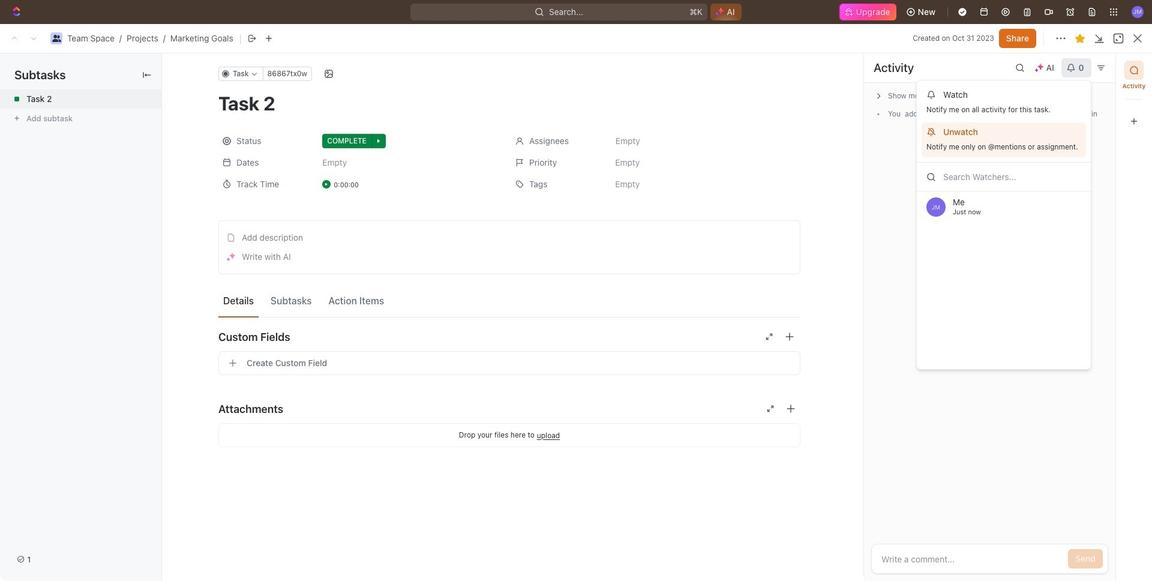 Task type: vqa. For each thing, say whether or not it's contained in the screenshot.
Task sidebar content 'Section'
yes



Task type: describe. For each thing, give the bounding box(es) containing it.
Search Watchers... text field
[[917, 163, 1091, 191]]

task sidebar navigation tab list
[[1121, 61, 1148, 131]]



Task type: locate. For each thing, give the bounding box(es) containing it.
sidebar navigation
[[0, 51, 153, 581]]

my notification settings for this {entitytype, select,
          task {task} doc {doc} other {task}} list
[[917, 80, 1091, 163]]

user group image
[[52, 35, 61, 42]]

Edit task name text field
[[218, 92, 801, 115]]

tree inside 'sidebar' navigation
[[5, 322, 141, 581]]

task sidebar content section
[[864, 53, 1116, 581]]

tree
[[5, 322, 141, 581]]



